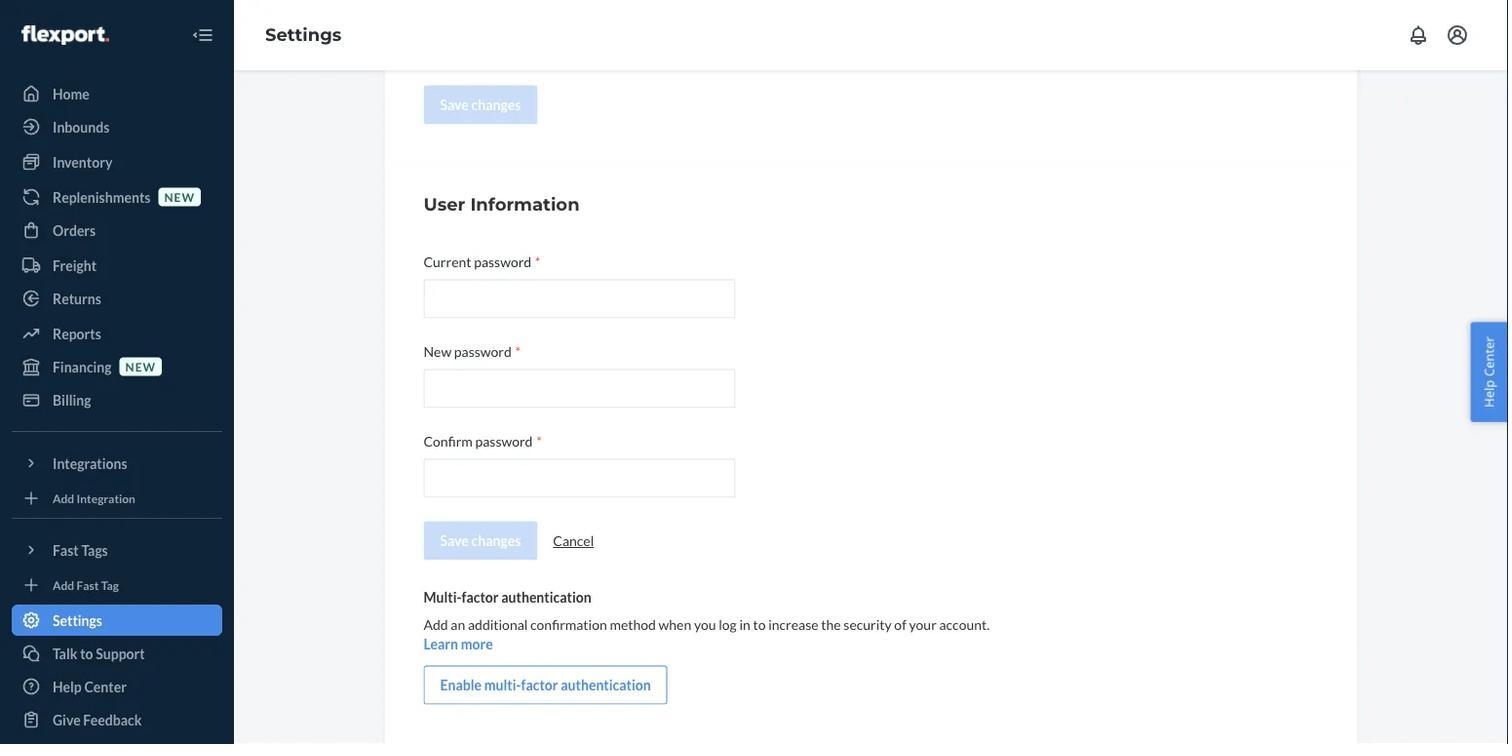 Task type: vqa. For each thing, say whether or not it's contained in the screenshot.
"Information"
yes



Task type: describe. For each thing, give the bounding box(es) containing it.
enable
[[440, 677, 482, 694]]

2 save changes button from the top
[[424, 522, 538, 561]]

increase
[[769, 617, 819, 633]]

home link
[[12, 78, 222, 109]]

open notifications image
[[1407, 23, 1431, 47]]

to inside add an additional confirmation method when you log in to increase the security of your account. learn more
[[753, 617, 766, 633]]

replenishments
[[53, 189, 151, 205]]

reports link
[[12, 318, 222, 349]]

* for confirm password *
[[536, 433, 542, 450]]

tags
[[81, 542, 108, 558]]

help center link
[[12, 671, 222, 702]]

enable multi-factor authentication button
[[424, 666, 668, 705]]

new for financing
[[125, 359, 156, 373]]

new for replenishments
[[164, 190, 195, 204]]

give
[[53, 711, 81, 728]]

returns link
[[12, 283, 222, 314]]

method
[[610, 617, 656, 633]]

inventory
[[53, 154, 112, 170]]

talk to support button
[[12, 638, 222, 669]]

help center inside help center "button"
[[1481, 337, 1498, 407]]

orders
[[53, 222, 96, 238]]

your
[[909, 617, 937, 633]]

0 horizontal spatial factor
[[462, 589, 499, 606]]

new password *
[[424, 344, 521, 360]]

inventory link
[[12, 146, 222, 177]]

financing
[[53, 358, 112, 375]]

add an additional confirmation method when you log in to increase the security of your account. learn more
[[424, 617, 990, 653]]

password for confirm password
[[475, 433, 533, 450]]

tag
[[101, 578, 119, 592]]

password for current password
[[474, 254, 532, 271]]

you
[[694, 617, 716, 633]]

orders link
[[12, 215, 222, 246]]

user
[[424, 194, 466, 215]]

user information
[[424, 194, 580, 215]]

add fast tag link
[[12, 573, 222, 597]]

talk to support
[[53, 645, 145, 662]]

billing link
[[12, 384, 222, 415]]

multi-
[[484, 677, 521, 694]]

learn more button
[[424, 635, 493, 654]]

account.
[[940, 617, 990, 633]]

returns
[[53, 290, 101, 307]]

help center button
[[1471, 322, 1509, 422]]

multi-factor authentication
[[424, 589, 592, 606]]

home
[[53, 85, 90, 102]]

reports
[[53, 325, 101, 342]]

1 changes from the top
[[472, 97, 521, 114]]

password for new password
[[454, 344, 512, 360]]

an
[[451, 617, 465, 633]]

help center inside help center link
[[53, 678, 127, 695]]

save for first save changes 'button' from the bottom
[[440, 533, 469, 549]]

save changes for 2nd save changes 'button' from the bottom
[[440, 97, 521, 114]]

in
[[740, 617, 751, 633]]

new
[[424, 344, 452, 360]]

1 vertical spatial settings
[[53, 612, 102, 629]]

add for add integration
[[53, 491, 74, 505]]

fast tags button
[[12, 534, 222, 566]]

of
[[895, 617, 907, 633]]

add for add an additional confirmation method when you log in to increase the security of your account. learn more
[[424, 617, 448, 633]]

give feedback
[[53, 711, 142, 728]]

when
[[659, 617, 692, 633]]

more
[[461, 636, 493, 653]]

freight
[[53, 257, 97, 274]]

save changes for first save changes 'button' from the bottom
[[440, 533, 521, 549]]

help inside "button"
[[1481, 380, 1498, 407]]



Task type: locate. For each thing, give the bounding box(es) containing it.
save for 2nd save changes 'button' from the bottom
[[440, 97, 469, 114]]

open account menu image
[[1446, 23, 1470, 47]]

new
[[164, 190, 195, 204], [125, 359, 156, 373]]

0 vertical spatial save changes button
[[424, 86, 538, 125]]

authentication up confirmation
[[501, 589, 592, 606]]

confirmation
[[531, 617, 607, 633]]

cancel
[[553, 533, 594, 549]]

add for add fast tag
[[53, 578, 74, 592]]

enable multi-factor authentication
[[440, 677, 651, 694]]

2 vertical spatial password
[[475, 433, 533, 450]]

* down information
[[535, 254, 541, 271]]

1 vertical spatial new
[[125, 359, 156, 373]]

fast inside dropdown button
[[53, 542, 79, 558]]

to inside button
[[80, 645, 93, 662]]

0 vertical spatial settings link
[[265, 24, 342, 45]]

0 vertical spatial center
[[1481, 337, 1498, 377]]

changes
[[472, 97, 521, 114], [472, 533, 521, 549]]

cancel button
[[553, 522, 594, 561]]

save
[[440, 97, 469, 114], [440, 533, 469, 549]]

add inside add integration link
[[53, 491, 74, 505]]

to
[[753, 617, 766, 633], [80, 645, 93, 662]]

1 vertical spatial save
[[440, 533, 469, 549]]

fast tags
[[53, 542, 108, 558]]

give feedback button
[[12, 704, 222, 735]]

* right confirm
[[536, 433, 542, 450]]

1 vertical spatial add
[[53, 578, 74, 592]]

0 vertical spatial save
[[440, 97, 469, 114]]

inbounds
[[53, 118, 110, 135]]

learn
[[424, 636, 458, 653]]

0 vertical spatial password
[[474, 254, 532, 271]]

close navigation image
[[191, 23, 215, 47]]

2 changes from the top
[[472, 533, 521, 549]]

add left integration
[[53, 491, 74, 505]]

2 vertical spatial add
[[424, 617, 448, 633]]

* right new in the top left of the page
[[515, 344, 521, 360]]

to right talk
[[80, 645, 93, 662]]

add integration
[[53, 491, 135, 505]]

information
[[470, 194, 580, 215]]

0 vertical spatial settings
[[265, 24, 342, 45]]

1 vertical spatial help
[[53, 678, 82, 695]]

security
[[844, 617, 892, 633]]

center
[[1481, 337, 1498, 377], [84, 678, 127, 695]]

save changes button
[[424, 86, 538, 125], [424, 522, 538, 561]]

add integration link
[[12, 487, 222, 510]]

fast
[[53, 542, 79, 558], [77, 578, 99, 592]]

* for new password *
[[515, 344, 521, 360]]

confirm
[[424, 433, 473, 450]]

1 horizontal spatial to
[[753, 617, 766, 633]]

1 vertical spatial to
[[80, 645, 93, 662]]

integrations button
[[12, 448, 222, 479]]

1 save changes from the top
[[440, 97, 521, 114]]

add down the fast tags
[[53, 578, 74, 592]]

0 horizontal spatial new
[[125, 359, 156, 373]]

1 vertical spatial save changes
[[440, 533, 521, 549]]

1 horizontal spatial help
[[1481, 380, 1498, 407]]

fast left tags
[[53, 542, 79, 558]]

new up orders 'link'
[[164, 190, 195, 204]]

1 save from the top
[[440, 97, 469, 114]]

factor down confirmation
[[521, 677, 558, 694]]

1 vertical spatial changes
[[472, 533, 521, 549]]

0 vertical spatial add
[[53, 491, 74, 505]]

0 vertical spatial fast
[[53, 542, 79, 558]]

0 vertical spatial authentication
[[501, 589, 592, 606]]

*
[[535, 254, 541, 271], [515, 344, 521, 360], [536, 433, 542, 450]]

0 vertical spatial new
[[164, 190, 195, 204]]

1 horizontal spatial help center
[[1481, 337, 1498, 407]]

to right in
[[753, 617, 766, 633]]

save changes
[[440, 97, 521, 114], [440, 533, 521, 549]]

1 horizontal spatial center
[[1481, 337, 1498, 377]]

1 vertical spatial settings link
[[12, 605, 222, 636]]

multi-
[[424, 589, 462, 606]]

feedback
[[83, 711, 142, 728]]

support
[[96, 645, 145, 662]]

0 horizontal spatial to
[[80, 645, 93, 662]]

0 vertical spatial to
[[753, 617, 766, 633]]

0 vertical spatial save changes
[[440, 97, 521, 114]]

2 vertical spatial *
[[536, 433, 542, 450]]

integration
[[77, 491, 135, 505]]

add inside add fast tag link
[[53, 578, 74, 592]]

freight link
[[12, 250, 222, 281]]

1 vertical spatial factor
[[521, 677, 558, 694]]

settings
[[265, 24, 342, 45], [53, 612, 102, 629]]

None password field
[[424, 280, 736, 319], [424, 370, 736, 409], [424, 459, 736, 498], [424, 280, 736, 319], [424, 370, 736, 409], [424, 459, 736, 498]]

fast left tag
[[77, 578, 99, 592]]

1 vertical spatial help center
[[53, 678, 127, 695]]

1 vertical spatial *
[[515, 344, 521, 360]]

log
[[719, 617, 737, 633]]

0 vertical spatial factor
[[462, 589, 499, 606]]

0 vertical spatial help center
[[1481, 337, 1498, 407]]

inbounds link
[[12, 111, 222, 142]]

0 vertical spatial help
[[1481, 380, 1498, 407]]

1 horizontal spatial factor
[[521, 677, 558, 694]]

help
[[1481, 380, 1498, 407], [53, 678, 82, 695]]

flexport logo image
[[21, 25, 109, 45]]

1 vertical spatial save changes button
[[424, 522, 538, 561]]

help center
[[1481, 337, 1498, 407], [53, 678, 127, 695]]

2 save from the top
[[440, 533, 469, 549]]

0 horizontal spatial help center
[[53, 678, 127, 695]]

2 save changes from the top
[[440, 533, 521, 549]]

add
[[53, 491, 74, 505], [53, 578, 74, 592], [424, 617, 448, 633]]

talk
[[53, 645, 77, 662]]

current
[[424, 254, 471, 271]]

factor
[[462, 589, 499, 606], [521, 677, 558, 694]]

0 horizontal spatial help
[[53, 678, 82, 695]]

password
[[474, 254, 532, 271], [454, 344, 512, 360], [475, 433, 533, 450]]

authentication down method
[[561, 677, 651, 694]]

0 horizontal spatial settings
[[53, 612, 102, 629]]

password right new in the top left of the page
[[454, 344, 512, 360]]

integrations
[[53, 455, 127, 471]]

add fast tag
[[53, 578, 119, 592]]

1 vertical spatial fast
[[77, 578, 99, 592]]

0 vertical spatial changes
[[472, 97, 521, 114]]

additional
[[468, 617, 528, 633]]

1 horizontal spatial settings
[[265, 24, 342, 45]]

* for current password *
[[535, 254, 541, 271]]

1 horizontal spatial new
[[164, 190, 195, 204]]

1 horizontal spatial settings link
[[265, 24, 342, 45]]

billing
[[53, 392, 91, 408]]

settings link
[[265, 24, 342, 45], [12, 605, 222, 636]]

0 vertical spatial *
[[535, 254, 541, 271]]

current password *
[[424, 254, 541, 271]]

1 save changes button from the top
[[424, 86, 538, 125]]

add up learn
[[424, 617, 448, 633]]

1 vertical spatial center
[[84, 678, 127, 695]]

password right confirm
[[475, 433, 533, 450]]

confirm password *
[[424, 433, 542, 450]]

factor up additional
[[462, 589, 499, 606]]

0 horizontal spatial center
[[84, 678, 127, 695]]

0 horizontal spatial settings link
[[12, 605, 222, 636]]

1 vertical spatial password
[[454, 344, 512, 360]]

new down reports link
[[125, 359, 156, 373]]

authentication
[[501, 589, 592, 606], [561, 677, 651, 694]]

add inside add an additional confirmation method when you log in to increase the security of your account. learn more
[[424, 617, 448, 633]]

1 vertical spatial authentication
[[561, 677, 651, 694]]

password right current
[[474, 254, 532, 271]]

factor inside enable multi-factor authentication button
[[521, 677, 558, 694]]

authentication inside button
[[561, 677, 651, 694]]

the
[[821, 617, 841, 633]]

center inside "button"
[[1481, 337, 1498, 377]]



